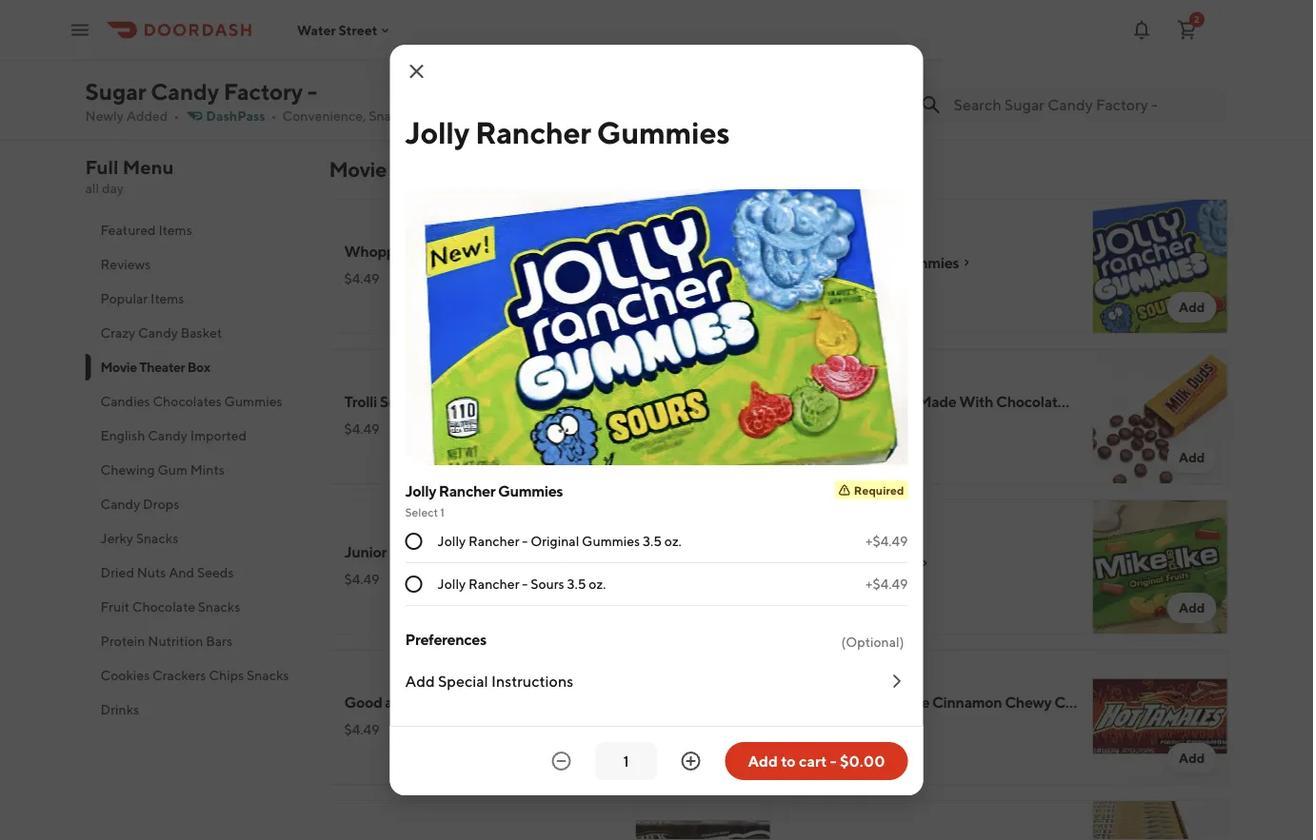 Task type: locate. For each thing, give the bounding box(es) containing it.
popular items
[[100, 291, 184, 307]]

m & m - milk chocolate candies movie theater box - 3.1 oz. image
[[636, 801, 771, 841]]

reviews
[[100, 257, 151, 272]]

chewing
[[100, 462, 155, 478]]

movie theater box down the 1.5
[[329, 157, 501, 182]]

rancher inside the jolly rancher gummies select 1
[[439, 482, 495, 500]]

0 horizontal spatial movie
[[100, 359, 137, 375]]

jolly rancher gummies
[[405, 114, 730, 150], [801, 254, 959, 272]]

items for featured items
[[158, 222, 192, 238]]

and right nuts
[[169, 565, 194, 581]]

dashpass
[[206, 108, 265, 124]]

5
[[587, 242, 596, 260], [1101, 694, 1110, 712]]

cookies crackers chips snacks
[[100, 668, 289, 684]]

0 vertical spatial +$4.49
[[866, 534, 908, 549]]

mints down select
[[389, 543, 428, 561]]

None radio
[[405, 533, 422, 550]]

and
[[1068, 393, 1097, 411], [169, 565, 194, 581]]

1 right select
[[440, 506, 445, 519]]

0 horizontal spatial 1
[[440, 506, 445, 519]]

jolly rancher gummies dialog
[[390, 45, 923, 796]]

candy down popular items
[[138, 325, 178, 341]]

add button for made
[[1167, 443, 1216, 473]]

fierce
[[887, 694, 929, 712]]

items up the crazy candy basket
[[150, 291, 184, 307]]

2 button
[[1168, 11, 1206, 49]]

add for mike & ike candy
[[1179, 600, 1205, 616]]

items
[[158, 222, 192, 238], [150, 291, 184, 307]]

1 horizontal spatial movie
[[329, 157, 386, 182]]

3.5 for jolly rancher - sours 3.5 oz.
[[567, 577, 586, 592]]

chocolate up protein nutrition bars
[[132, 599, 195, 615]]

0 horizontal spatial 3.5
[[527, 543, 547, 561]]

gummies inside button
[[224, 394, 282, 409]]

- right cart
[[830, 753, 837, 771]]

candy up the chewing gum mints in the left bottom of the page
[[148, 428, 188, 444]]

chocolate right with
[[996, 393, 1066, 411]]

2 +$4.49 from the top
[[866, 577, 908, 592]]

theater
[[390, 157, 462, 182], [647, 242, 699, 260], [139, 359, 185, 375]]

add special instructions
[[405, 673, 573, 691]]

5 left ounce
[[587, 242, 596, 260]]

items up reviews button
[[158, 222, 192, 238]]

chewing gum mints
[[100, 462, 225, 478]]

0 vertical spatial original
[[418, 242, 472, 260]]

original
[[418, 242, 472, 260], [530, 534, 579, 549]]

candies
[[100, 394, 150, 409]]

1 horizontal spatial gum
[[395, 25, 429, 43]]

0 vertical spatial theater
[[390, 157, 462, 182]]

0 horizontal spatial gum
[[157, 462, 188, 478]]

open menu image
[[69, 19, 91, 41]]

nuts
[[137, 565, 166, 581]]

and
[[385, 694, 410, 712]]

featured items button
[[85, 213, 306, 248]]

sugar
[[85, 78, 146, 105]]

1 vertical spatial and
[[169, 565, 194, 581]]

2 vertical spatial theater
[[139, 359, 185, 375]]

1 horizontal spatial 5
[[1101, 694, 1110, 712]]

theater down the crazy candy basket
[[139, 359, 185, 375]]

hot
[[801, 694, 827, 712]]

1 right size
[[761, 242, 767, 260]]

rancher for 3.5
[[468, 577, 519, 592]]

add button for candy
[[1167, 593, 1216, 624]]

1 • from the left
[[174, 108, 179, 124]]

full menu all day
[[85, 156, 174, 196]]

0 horizontal spatial jolly rancher gummies
[[405, 114, 730, 150]]

1 horizontal spatial 3.5
[[567, 577, 586, 592]]

2 vertical spatial movie
[[625, 694, 667, 712]]

1 horizontal spatial original
[[530, 534, 579, 549]]

movie down crazy
[[100, 359, 137, 375]]

fruit chocolate snacks button
[[85, 590, 306, 625]]

movie theater box down the crazy candy basket
[[100, 359, 210, 375]]

jolly for 1
[[405, 482, 436, 500]]

oz.
[[664, 534, 682, 549], [550, 543, 569, 561], [589, 577, 606, 592], [728, 694, 747, 712], [1113, 694, 1132, 712]]

candy drops
[[100, 497, 179, 512]]

drinks button
[[85, 693, 306, 727]]

0 horizontal spatial mints
[[190, 462, 225, 478]]

snacks
[[369, 108, 411, 124], [136, 531, 178, 547], [198, 599, 240, 615], [247, 668, 289, 684]]

0 vertical spatial and
[[1068, 393, 1097, 411]]

gum inside button
[[157, 462, 188, 478]]

jolly inside the jolly rancher gummies select 1
[[405, 482, 436, 500]]

1 horizontal spatial and
[[1068, 393, 1097, 411]]

items inside button
[[150, 291, 184, 307]]

chewy
[[1005, 694, 1052, 712]]

select
[[405, 506, 438, 519]]

1 horizontal spatial jolly rancher gummies
[[801, 254, 959, 272]]

theater down the 1.5
[[390, 157, 462, 182]]

1 vertical spatial movie theater box
[[100, 359, 210, 375]]

fruit chocolate snacks
[[100, 599, 240, 615]]

milk duds candy made with chocolate and caramel - 5oz
[[801, 393, 1192, 411]]

$14.99
[[344, 54, 385, 70]]

gum for chewing
[[157, 462, 188, 478]]

crazy candy basket button
[[85, 316, 306, 350]]

5 right chewy
[[1101, 694, 1110, 712]]

- up convenience,
[[307, 78, 317, 105]]

rancher for 1
[[439, 482, 495, 500]]

junior
[[344, 543, 386, 561]]

junior mints creamy mints 3.5 oz.
[[344, 543, 569, 561]]

basket
[[181, 325, 222, 341]]

gummies
[[597, 114, 730, 150], [894, 254, 959, 272], [224, 394, 282, 409], [498, 482, 563, 500], [582, 534, 640, 549]]

+$4.49 for jolly rancher - original gummies 3.5 oz.
[[866, 534, 908, 549]]

0 horizontal spatial and
[[169, 565, 194, 581]]

english candy imported button
[[85, 419, 306, 453]]

whoppers original malit ball candy 5 ounce theater size box 1 box image
[[636, 199, 771, 334]]

cookies
[[100, 668, 150, 684]]

1 vertical spatial theater
[[647, 242, 699, 260]]

trolli sour brite crawlers minis, sour gummy worms, 3.5 ounce movie theater candy box image
[[636, 349, 771, 485]]

1 vertical spatial items
[[150, 291, 184, 307]]

1 vertical spatial original
[[530, 534, 579, 549]]

0 vertical spatial gum
[[395, 25, 429, 43]]

0 horizontal spatial 5
[[587, 242, 596, 260]]

1 vertical spatial +$4.49
[[866, 577, 908, 592]]

0 vertical spatial 5
[[587, 242, 596, 260]]

add for junior mints creamy mints 3.5 oz.
[[722, 600, 748, 616]]

3 • from the left
[[419, 108, 424, 124]]

original up sours on the left
[[530, 534, 579, 549]]

1 vertical spatial chocolate
[[132, 599, 195, 615]]

ounce
[[599, 242, 645, 260]]

1 +$4.49 from the top
[[866, 534, 908, 549]]

menu
[[123, 156, 174, 179]]

gum up close jolly rancher gummies icon
[[395, 25, 429, 43]]

• down factory
[[271, 108, 277, 124]]

1 vertical spatial 1
[[440, 506, 445, 519]]

sugar candy factory -
[[85, 78, 317, 105]]

1 horizontal spatial •
[[271, 108, 277, 124]]

snacks up bars
[[198, 599, 240, 615]]

convenience, snacks • 1.5 mi
[[282, 108, 466, 124]]

3.5 for junior mints creamy mints 3.5 oz.
[[527, 543, 547, 561]]

$4.49 for whoppers original malit ball candy 5 ounce theater size box 1 box
[[344, 271, 380, 287]]

1.5
[[432, 108, 449, 124]]

notification bell image
[[1130, 19, 1153, 41]]

$4.49 for hot tamales fierce cinnamon chewy candy 5 oz.
[[801, 722, 837, 738]]

2
[[1194, 14, 1200, 25]]

none radio inside jolly rancher gummies group
[[405, 576, 422, 593]]

rancher
[[475, 114, 591, 150], [835, 254, 891, 272], [439, 482, 495, 500], [468, 534, 519, 549], [468, 577, 519, 592]]

•
[[174, 108, 179, 124], [271, 108, 277, 124], [419, 108, 424, 124]]

2 horizontal spatial •
[[419, 108, 424, 124]]

+$4.49 up ike
[[866, 534, 908, 549]]

water street button
[[297, 22, 393, 38]]

jolly rancher gummies image
[[1093, 199, 1228, 334]]

trident gum  basket
[[344, 25, 477, 43]]

• right added
[[174, 108, 179, 124]]

crazy candy basket
[[100, 325, 222, 341]]

0 vertical spatial 1
[[761, 242, 767, 260]]

1 vertical spatial gum
[[157, 462, 188, 478]]

+$4.49 down ike
[[866, 577, 908, 592]]

made
[[918, 393, 956, 411]]

gum for trident
[[395, 25, 429, 43]]

0 vertical spatial items
[[158, 222, 192, 238]]

mints up jolly rancher - sours 3.5 oz.
[[486, 543, 524, 561]]

candy right ball
[[540, 242, 584, 260]]

candy right duds
[[871, 393, 915, 411]]

mints down the english candy imported 'button'
[[190, 462, 225, 478]]

- left 5oz on the top right of page
[[1159, 393, 1165, 411]]

gum down english candy imported at the left bottom of page
[[157, 462, 188, 478]]

jolly
[[405, 114, 469, 150], [801, 254, 832, 272], [405, 482, 436, 500], [438, 534, 466, 549], [438, 577, 466, 592]]

candy,
[[518, 694, 561, 712]]

• left the 1.5
[[419, 108, 424, 124]]

junior mints creamy mints 3.5 oz. image
[[636, 500, 771, 635]]

• for convenience, snacks • 1.5 mi
[[419, 108, 424, 124]]

theater left size
[[647, 242, 699, 260]]

reviews button
[[85, 248, 306, 282]]

movie right "free,"
[[625, 694, 667, 712]]

gum
[[395, 25, 429, 43], [157, 462, 188, 478]]

movie
[[329, 157, 386, 182], [100, 359, 137, 375], [625, 694, 667, 712]]

snacks down drops
[[136, 531, 178, 547]]

0 horizontal spatial original
[[418, 242, 472, 260]]

jolly rancher - sours 3.5 oz.
[[438, 577, 606, 592]]

dried
[[100, 565, 134, 581]]

protein
[[100, 634, 145, 649]]

0 vertical spatial chocolate
[[996, 393, 1066, 411]]

$4.49
[[344, 271, 380, 287], [344, 421, 380, 437], [801, 421, 837, 437], [344, 572, 380, 587], [344, 722, 380, 738], [801, 722, 837, 738]]

add for whoppers original malit ball candy 5 ounce theater size box 1 box
[[722, 299, 748, 315]]

candy up added
[[151, 78, 219, 105]]

jerky
[[100, 531, 133, 547]]

add button
[[710, 292, 759, 323], [1167, 292, 1216, 323], [710, 443, 759, 473], [1167, 443, 1216, 473], [710, 593, 759, 624], [1167, 593, 1216, 624], [710, 744, 759, 774], [1167, 744, 1216, 774]]

0 vertical spatial jolly rancher gummies
[[405, 114, 730, 150]]

0 horizontal spatial •
[[174, 108, 179, 124]]

instructions
[[491, 673, 573, 691]]

items inside "button"
[[158, 222, 192, 238]]

ball
[[512, 242, 538, 260]]

and left caramel
[[1068, 393, 1097, 411]]

2 horizontal spatial theater
[[647, 242, 699, 260]]

candy up jerky
[[100, 497, 140, 512]]

seeds
[[197, 565, 234, 581]]

dried nuts and seeds button
[[85, 556, 306, 590]]

movie down convenience, snacks • 1.5 mi
[[329, 157, 386, 182]]

1
[[761, 242, 767, 260], [440, 506, 445, 519]]

cookies crackers chips snacks button
[[85, 659, 306, 693]]

with
[[959, 393, 993, 411]]

add button for licorice
[[710, 744, 759, 774]]

1 horizontal spatial movie theater box
[[329, 157, 501, 182]]

original left malit
[[418, 242, 472, 260]]

ike
[[850, 555, 870, 573]]

0 horizontal spatial chocolate
[[132, 599, 195, 615]]

None radio
[[405, 576, 422, 593]]

fruit
[[100, 599, 129, 615]]

Item Search search field
[[954, 94, 1213, 115]]

-
[[307, 78, 317, 105], [1159, 393, 1165, 411], [522, 534, 528, 549], [522, 577, 528, 592], [830, 753, 837, 771]]

- left sours on the left
[[522, 577, 528, 592]]



Task type: vqa. For each thing, say whether or not it's contained in the screenshot.
right And
yes



Task type: describe. For each thing, give the bounding box(es) containing it.
mints inside button
[[190, 462, 225, 478]]

$4.49 for good and plenty, licorice candy, fat free, movie candy 6 oz. box
[[344, 722, 380, 738]]

water
[[297, 22, 336, 38]]

milk duds candy made with chocolate and caramel - 5oz image
[[1093, 349, 1228, 485]]

english candy imported
[[100, 428, 247, 444]]

good and plenty, licorice candy, fat free, movie candy 6 oz. box image
[[636, 650, 771, 786]]

2 horizontal spatial mints
[[486, 543, 524, 561]]

mike & ike candy
[[801, 555, 917, 573]]

Current quantity is 1 number field
[[607, 751, 645, 772]]

whoppers
[[344, 242, 415, 260]]

2 • from the left
[[271, 108, 277, 124]]

candy right ike
[[873, 555, 917, 573]]

plenty,
[[413, 694, 459, 712]]

jolly rancher gummies inside dialog
[[405, 114, 730, 150]]

- inside button
[[830, 753, 837, 771]]

all
[[85, 180, 99, 196]]

protein nutrition bars
[[100, 634, 232, 649]]

chips
[[209, 668, 244, 684]]

0 vertical spatial movie theater box
[[329, 157, 501, 182]]

free,
[[588, 694, 623, 712]]

trident
[[344, 25, 393, 43]]

mike & ike candy image
[[1093, 500, 1228, 635]]

add button for mints
[[710, 593, 759, 624]]

add to cart - $0.00
[[748, 753, 885, 771]]

candy inside candy drops button
[[100, 497, 140, 512]]

street
[[338, 22, 377, 38]]

2 horizontal spatial 3.5
[[643, 534, 662, 549]]

add button for cinnamon
[[1167, 744, 1216, 774]]

add for hot tamales fierce cinnamon chewy candy 5 oz.
[[1179, 751, 1205, 766]]

dried nuts and seeds
[[100, 565, 234, 581]]

newly
[[85, 108, 124, 124]]

to
[[781, 753, 796, 771]]

drinks
[[100, 702, 139, 718]]

factory
[[224, 78, 303, 105]]

size
[[702, 242, 730, 260]]

2 items, open order cart image
[[1176, 19, 1199, 41]]

added
[[126, 108, 168, 124]]

0 horizontal spatial movie theater box
[[100, 359, 210, 375]]

1 inside the jolly rancher gummies select 1
[[440, 506, 445, 519]]

1 vertical spatial 5
[[1101, 694, 1110, 712]]

english
[[100, 428, 145, 444]]

water street
[[297, 22, 377, 38]]

(optional)
[[841, 635, 904, 650]]

newly added •
[[85, 108, 179, 124]]

trident gum  basket image
[[636, 0, 771, 117]]

$4.49 for milk duds candy made with chocolate and caramel - 5oz
[[801, 421, 837, 437]]

jolly for gummies
[[438, 534, 466, 549]]

duds
[[833, 393, 868, 411]]

&
[[838, 555, 847, 573]]

add for good and plenty, licorice candy, fat free, movie candy 6 oz. box
[[722, 751, 748, 766]]

gummies inside the jolly rancher gummies select 1
[[498, 482, 563, 500]]

m&m's peanut chocolate candy - movie theater box-  3.1 ounce image
[[1093, 801, 1228, 841]]

close jolly rancher gummies image
[[405, 60, 428, 83]]

chewing gum mints button
[[85, 453, 306, 487]]

required
[[854, 484, 904, 497]]

jerky snacks
[[100, 531, 178, 547]]

chocolate inside 'button'
[[132, 599, 195, 615]]

1 horizontal spatial 1
[[761, 242, 767, 260]]

chocolates
[[153, 394, 222, 409]]

full
[[85, 156, 119, 179]]

add for milk duds candy made with chocolate and caramel - 5oz
[[1179, 450, 1205, 466]]

none radio inside jolly rancher gummies group
[[405, 533, 422, 550]]

6
[[717, 694, 726, 712]]

+$4.49 for jolly rancher - sours 3.5 oz.
[[866, 577, 908, 592]]

$0.00
[[840, 753, 885, 771]]

special
[[438, 673, 488, 691]]

candy inside the english candy imported 'button'
[[148, 428, 188, 444]]

creamy
[[430, 543, 483, 561]]

1 horizontal spatial mints
[[389, 543, 428, 561]]

add to cart - $0.00 button
[[725, 743, 908, 781]]

preferences
[[405, 631, 486, 649]]

1 vertical spatial jolly rancher gummies
[[801, 254, 959, 272]]

good and plenty, licorice candy, fat free, movie candy 6 oz. box
[[344, 694, 776, 712]]

basket
[[431, 25, 477, 43]]

original inside jolly rancher gummies group
[[530, 534, 579, 549]]

good
[[344, 694, 382, 712]]

1 vertical spatial movie
[[100, 359, 137, 375]]

candy drops button
[[85, 487, 306, 522]]

items for popular items
[[150, 291, 184, 307]]

jerky snacks button
[[85, 522, 306, 556]]

jolly rancher gummies group
[[405, 481, 908, 607]]

and inside 'button'
[[169, 565, 194, 581]]

candies chocolates gummies
[[100, 394, 282, 409]]

jolly for 3.5
[[438, 577, 466, 592]]

candy left 6
[[670, 694, 714, 712]]

add button for ball
[[710, 292, 759, 323]]

mike
[[801, 555, 835, 573]]

caramel
[[1099, 393, 1156, 411]]

cinnamon
[[932, 694, 1002, 712]]

imported
[[190, 428, 247, 444]]

2 horizontal spatial movie
[[625, 694, 667, 712]]

cart
[[799, 753, 827, 771]]

candy right chewy
[[1054, 694, 1098, 712]]

1 horizontal spatial chocolate
[[996, 393, 1066, 411]]

add special instructions button
[[405, 656, 908, 707]]

sours
[[530, 577, 564, 592]]

convenience,
[[282, 108, 366, 124]]

0 vertical spatial movie
[[329, 157, 386, 182]]

$4.49 for junior mints creamy mints 3.5 oz.
[[344, 572, 380, 587]]

- up jolly rancher - sours 3.5 oz.
[[522, 534, 528, 549]]

mi
[[451, 108, 466, 124]]

drops
[[143, 497, 179, 512]]

snacks left the 1.5
[[369, 108, 411, 124]]

nutrition
[[148, 634, 203, 649]]

popular
[[100, 291, 148, 307]]

tamales
[[830, 694, 884, 712]]

1 horizontal spatial theater
[[390, 157, 462, 182]]

increase quantity by 1 image
[[679, 750, 702, 773]]

hot tamales fierce cinnamon chewy candy 5 oz.
[[801, 694, 1132, 712]]

decrease quantity by 1 image
[[550, 750, 573, 773]]

0 horizontal spatial theater
[[139, 359, 185, 375]]

popular items button
[[85, 282, 306, 316]]

featured
[[100, 222, 156, 238]]

dashpass •
[[206, 108, 277, 124]]

bars
[[206, 634, 232, 649]]

whoppers original malit ball candy 5 ounce theater size box 1 box
[[344, 242, 796, 260]]

• for newly added •
[[174, 108, 179, 124]]

malit
[[475, 242, 510, 260]]

hot tamales fierce cinnamon chewy candy 5 oz. image
[[1093, 650, 1228, 786]]

rancher for gummies
[[468, 534, 519, 549]]

5oz
[[1167, 393, 1192, 411]]

add for jolly rancher gummies
[[1179, 299, 1205, 315]]

licorice
[[462, 694, 515, 712]]

crackers
[[152, 668, 206, 684]]

snacks inside 'button'
[[198, 599, 240, 615]]

candies chocolates gummies button
[[85, 385, 306, 419]]

snacks right chips
[[247, 668, 289, 684]]

candy inside the crazy candy basket button
[[138, 325, 178, 341]]



